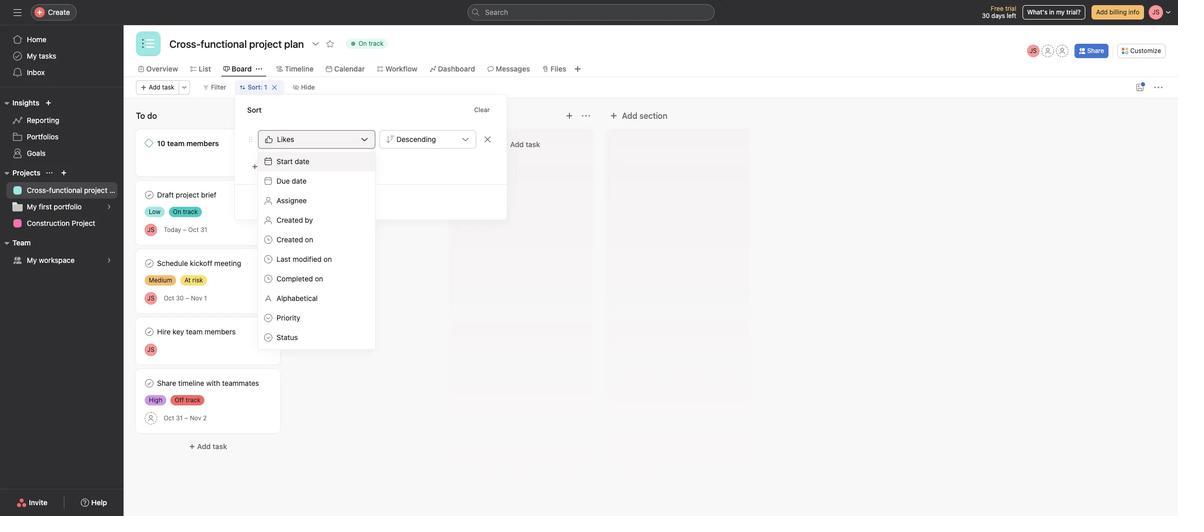 Task type: vqa. For each thing, say whether or not it's contained in the screenshot.
my first portfolio
yes



Task type: describe. For each thing, give the bounding box(es) containing it.
js down medium
[[147, 294, 154, 302]]

sort: 1 button
[[235, 80, 284, 95]]

workflow
[[385, 64, 417, 73]]

1 horizontal spatial more actions image
[[1154, 83, 1163, 92]]

due
[[276, 177, 290, 185]]

my workspace link
[[6, 252, 117, 269]]

off track
[[175, 396, 200, 404]]

list link
[[190, 63, 211, 75]]

on inside dropdown button
[[359, 40, 367, 47]]

members for hire first 5 members
[[350, 139, 382, 148]]

info
[[1129, 8, 1139, 16]]

add task image
[[565, 112, 574, 120]]

clear button
[[470, 103, 494, 117]]

due date
[[276, 177, 307, 185]]

sort:
[[248, 83, 262, 91]]

search
[[485, 8, 508, 16]]

1 vertical spatial on
[[324, 255, 332, 264]]

oct 31 – nov 2
[[164, 414, 207, 422]]

sort: 1
[[248, 83, 267, 91]]

completed
[[276, 274, 313, 283]]

0 horizontal spatial project
[[84, 186, 107, 195]]

overview
[[146, 64, 178, 73]]

1 vertical spatial on
[[173, 208, 181, 216]]

with
[[206, 379, 220, 388]]

what's in my trial? button
[[1023, 5, 1085, 20]]

more section actions image
[[582, 112, 590, 120]]

calendar
[[334, 64, 365, 73]]

kickoff
[[190, 259, 212, 268]]

add task right remove icon
[[510, 140, 540, 149]]

js down what's
[[1030, 47, 1037, 55]]

priority
[[276, 314, 300, 322]]

completed image
[[143, 326, 155, 338]]

insights button
[[0, 97, 39, 109]]

new image
[[46, 100, 52, 106]]

completed checkbox for schedule
[[143, 257, 155, 270]]

0 horizontal spatial 1
[[204, 295, 207, 302]]

functional
[[49, 186, 82, 195]]

add left section
[[622, 111, 637, 120]]

0 vertical spatial 31
[[200, 226, 207, 234]]

date for start date
[[295, 157, 309, 166]]

hide
[[301, 83, 315, 91]]

inbox
[[27, 68, 45, 77]]

1 horizontal spatial project
[[176, 191, 199, 199]]

create button
[[31, 4, 77, 21]]

2
[[203, 414, 207, 422]]

0 horizontal spatial on track
[[173, 208, 198, 216]]

js button down low
[[145, 224, 157, 236]]

descending button
[[379, 130, 476, 149]]

add down hire first 5 members
[[354, 185, 367, 194]]

home
[[27, 35, 46, 44]]

add task down the 'overview'
[[149, 83, 174, 91]]

first for hire
[[329, 139, 342, 148]]

descending
[[396, 135, 436, 144]]

add section button
[[606, 107, 672, 125]]

timeline link
[[276, 63, 314, 75]]

– for timeline
[[184, 414, 188, 422]]

add section
[[622, 111, 667, 120]]

board
[[232, 64, 252, 73]]

add to starred image
[[326, 40, 334, 48]]

free trial 30 days left
[[982, 5, 1016, 20]]

0 horizontal spatial 31
[[176, 414, 183, 422]]

cross-
[[27, 186, 49, 195]]

days
[[991, 12, 1005, 20]]

remove image
[[483, 135, 492, 144]]

start date
[[276, 157, 309, 166]]

what's
[[1027, 8, 1047, 16]]

1 inside dropdown button
[[264, 83, 267, 91]]

status
[[276, 333, 298, 342]]

list image
[[142, 38, 154, 50]]

10 team members
[[157, 139, 219, 148]]

my tasks link
[[6, 48, 117, 64]]

oct 30 – nov 1
[[164, 295, 207, 302]]

construction
[[27, 219, 70, 228]]

low
[[149, 208, 160, 216]]

today
[[164, 226, 181, 234]]

insights element
[[0, 94, 124, 164]]

trial
[[1005, 5, 1016, 12]]

likes button
[[258, 130, 375, 149]]

hire for hire first 5 members
[[314, 139, 327, 148]]

Completed milestone checkbox
[[145, 139, 153, 147]]

members right the "10"
[[186, 139, 219, 148]]

show options image
[[312, 40, 320, 48]]

my first portfolio
[[27, 202, 82, 211]]

teammates
[[222, 379, 259, 388]]

to do
[[136, 111, 157, 120]]

add tab image
[[574, 65, 582, 73]]

help button
[[74, 494, 114, 512]]

filter
[[211, 83, 226, 91]]

trial?
[[1066, 8, 1081, 16]]

first for my
[[39, 202, 52, 211]]

my for my workspace
[[27, 256, 37, 265]]

completed checkbox for hire first 5 members
[[300, 137, 312, 150]]

js down low
[[147, 226, 154, 233]]

dashboard
[[438, 64, 475, 73]]

home link
[[6, 31, 117, 48]]

cross-functional project plan link
[[6, 182, 123, 199]]

alphabetical
[[276, 294, 318, 303]]

medium
[[149, 276, 172, 284]]

list
[[199, 64, 211, 73]]

add task down hire first 5 members
[[354, 185, 384, 194]]

dialog containing sort
[[235, 95, 507, 220]]

draft
[[157, 191, 174, 199]]

risk
[[192, 276, 203, 284]]

construction project
[[27, 219, 95, 228]]

create
[[48, 8, 70, 16]]

files link
[[542, 63, 566, 75]]

0 horizontal spatial team
[[167, 139, 185, 148]]

new project or portfolio image
[[61, 170, 67, 176]]

on for completed on
[[315, 274, 323, 283]]

share for share
[[1087, 47, 1104, 55]]

see details, my workspace image
[[106, 257, 112, 264]]

in
[[1049, 8, 1054, 16]]

created for created by
[[276, 216, 303, 224]]

meeting
[[214, 259, 241, 268]]

filter button
[[198, 80, 231, 95]]

customize button
[[1117, 44, 1166, 58]]

add billing info button
[[1092, 5, 1144, 20]]



Task type: locate. For each thing, give the bounding box(es) containing it.
project
[[72, 219, 95, 228]]

1 my from the top
[[27, 51, 37, 60]]

js button down what's
[[1027, 45, 1039, 57]]

30 inside free trial 30 days left
[[982, 12, 990, 20]]

0 vertical spatial on track
[[359, 40, 383, 47]]

track for brief
[[183, 208, 198, 216]]

on
[[305, 235, 313, 244], [324, 255, 332, 264], [315, 274, 323, 283]]

sort
[[247, 106, 262, 114]]

global element
[[0, 25, 124, 87]]

2 vertical spatial track
[[186, 396, 200, 404]]

hire first 5 members
[[314, 139, 382, 148]]

–
[[183, 226, 186, 234], [186, 295, 189, 302], [184, 414, 188, 422]]

reporting link
[[6, 112, 117, 129]]

1 vertical spatial oct
[[164, 295, 174, 302]]

share button
[[1074, 44, 1109, 58]]

invite button
[[10, 494, 54, 512]]

1 horizontal spatial 30
[[982, 12, 990, 20]]

completed image up medium
[[143, 257, 155, 270]]

0 vertical spatial completed checkbox
[[300, 137, 312, 150]]

track right off
[[186, 396, 200, 404]]

save options image
[[1136, 83, 1144, 92]]

add task
[[149, 83, 174, 91], [510, 140, 540, 149], [354, 185, 384, 194], [197, 442, 227, 451]]

0 horizontal spatial more actions image
[[181, 84, 187, 91]]

1 horizontal spatial completed checkbox
[[300, 137, 312, 150]]

0 horizontal spatial on
[[305, 235, 313, 244]]

js down completed icon
[[147, 346, 154, 354]]

see details, my first portfolio image
[[106, 204, 112, 210]]

invite
[[29, 498, 47, 507]]

31 down off
[[176, 414, 183, 422]]

date right due
[[292, 177, 307, 185]]

workflow link
[[377, 63, 417, 75]]

1 vertical spatial track
[[183, 208, 198, 216]]

completed checkbox for hire key team members
[[143, 326, 155, 338]]

on up calendar
[[359, 40, 367, 47]]

reporting
[[27, 116, 59, 125]]

0 vertical spatial created
[[276, 216, 303, 224]]

0 horizontal spatial share
[[157, 379, 176, 388]]

31 right today on the left top
[[200, 226, 207, 234]]

hire up start date menu item
[[314, 139, 327, 148]]

on for created on
[[305, 235, 313, 244]]

share
[[1087, 47, 1104, 55], [157, 379, 176, 388]]

0 vertical spatial 1
[[264, 83, 267, 91]]

my
[[1056, 8, 1065, 16]]

my down the "team"
[[27, 256, 37, 265]]

members for hire key team members
[[205, 327, 236, 336]]

calendar link
[[326, 63, 365, 75]]

0 vertical spatial –
[[183, 226, 186, 234]]

section
[[639, 111, 667, 120]]

plan
[[109, 186, 123, 195]]

None text field
[[167, 34, 307, 53]]

draft project brief
[[157, 191, 216, 199]]

2 horizontal spatial on
[[324, 255, 332, 264]]

construction project link
[[6, 215, 117, 232]]

on down the by
[[305, 235, 313, 244]]

– down 'off track'
[[184, 414, 188, 422]]

0 vertical spatial 30
[[982, 12, 990, 20]]

by
[[305, 216, 313, 224]]

team
[[167, 139, 185, 148], [186, 327, 203, 336]]

0 vertical spatial my
[[27, 51, 37, 60]]

my for my tasks
[[27, 51, 37, 60]]

overview link
[[138, 63, 178, 75]]

1 vertical spatial on track
[[173, 208, 198, 216]]

nov left 2
[[190, 414, 201, 422]]

more actions image
[[1154, 83, 1163, 92], [181, 84, 187, 91]]

start
[[276, 157, 293, 166]]

tab actions image
[[256, 66, 262, 72]]

1 horizontal spatial team
[[186, 327, 203, 336]]

clear
[[474, 106, 490, 114]]

dialog
[[235, 95, 507, 220]]

oct for schedule
[[164, 295, 174, 302]]

members right 5
[[350, 139, 382, 148]]

completed image for draft project brief
[[143, 189, 155, 201]]

assignee
[[276, 196, 307, 205]]

share up high
[[157, 379, 176, 388]]

completed milestone image
[[145, 139, 153, 147]]

on track inside dropdown button
[[359, 40, 383, 47]]

track
[[369, 40, 383, 47], [183, 208, 198, 216], [186, 396, 200, 404]]

0 vertical spatial hire
[[314, 139, 327, 148]]

1 vertical spatial created
[[276, 235, 303, 244]]

nov for timeline
[[190, 414, 201, 422]]

2 created from the top
[[276, 235, 303, 244]]

created left the by
[[276, 216, 303, 224]]

files
[[551, 64, 566, 73]]

1 vertical spatial 30
[[176, 295, 184, 302]]

present
[[449, 111, 479, 120]]

1 up hire key team members
[[204, 295, 207, 302]]

js button down completed icon
[[145, 344, 157, 356]]

add left billing
[[1096, 8, 1108, 16]]

completed checkbox up medium
[[143, 257, 155, 270]]

hire for hire key team members
[[157, 327, 171, 336]]

my inside 'link'
[[27, 202, 37, 211]]

my tasks
[[27, 51, 56, 60]]

oct left 2
[[164, 414, 174, 422]]

add right remove icon
[[510, 140, 524, 149]]

0 vertical spatial track
[[369, 40, 383, 47]]

1 vertical spatial 31
[[176, 414, 183, 422]]

date right start
[[295, 157, 309, 166]]

1
[[264, 83, 267, 91], [204, 295, 207, 302]]

inbox link
[[6, 64, 117, 81]]

0 vertical spatial share
[[1087, 47, 1104, 55]]

completed checkbox up high
[[143, 377, 155, 390]]

completed image
[[300, 137, 312, 150], [143, 189, 155, 201], [143, 257, 155, 270], [143, 377, 155, 390]]

share for share timeline with teammates
[[157, 379, 176, 388]]

js
[[1030, 47, 1037, 55], [147, 226, 154, 233], [147, 294, 154, 302], [147, 346, 154, 354]]

2 vertical spatial my
[[27, 256, 37, 265]]

0 vertical spatial date
[[295, 157, 309, 166]]

1 vertical spatial completed checkbox
[[143, 326, 155, 338]]

likes
[[277, 135, 294, 144]]

on right the modified
[[324, 255, 332, 264]]

1 left clear icon
[[264, 83, 267, 91]]

team button
[[0, 237, 31, 249]]

completed image up high
[[143, 377, 155, 390]]

1 horizontal spatial hire
[[314, 139, 327, 148]]

on track button
[[342, 37, 392, 51]]

1 horizontal spatial share
[[1087, 47, 1104, 55]]

– for kickoff
[[186, 295, 189, 302]]

1 horizontal spatial 31
[[200, 226, 207, 234]]

hire left key
[[157, 327, 171, 336]]

1 horizontal spatial first
[[329, 139, 342, 148]]

teams element
[[0, 234, 124, 271]]

0 vertical spatial on
[[359, 40, 367, 47]]

completed checkbox for draft
[[143, 189, 155, 201]]

1 vertical spatial 1
[[204, 295, 207, 302]]

projects
[[12, 168, 40, 177]]

board link
[[223, 63, 252, 75]]

Completed checkbox
[[300, 137, 312, 150], [143, 326, 155, 338]]

timeline
[[285, 64, 314, 73]]

my down cross-
[[27, 202, 37, 211]]

billing
[[1109, 8, 1127, 16]]

1 vertical spatial share
[[157, 379, 176, 388]]

add task button
[[136, 80, 179, 95], [455, 135, 587, 154], [292, 181, 437, 199], [136, 438, 280, 456]]

completed image left draft
[[143, 189, 155, 201]]

nov for kickoff
[[191, 295, 202, 302]]

nov
[[191, 295, 202, 302], [190, 414, 201, 422]]

completed checkbox left key
[[143, 326, 155, 338]]

3 completed checkbox from the top
[[143, 377, 155, 390]]

team right key
[[186, 327, 203, 336]]

project left plan
[[84, 186, 107, 195]]

team right the "10"
[[167, 139, 185, 148]]

1 created from the top
[[276, 216, 303, 224]]

2 completed checkbox from the top
[[143, 257, 155, 270]]

js button down medium
[[145, 292, 157, 305]]

created by
[[276, 216, 313, 224]]

members
[[186, 139, 219, 148], [350, 139, 382, 148], [205, 327, 236, 336]]

1 vertical spatial team
[[186, 327, 203, 336]]

0 vertical spatial first
[[329, 139, 342, 148]]

project left brief
[[176, 191, 199, 199]]

last modified on
[[276, 255, 332, 264]]

oct
[[188, 226, 199, 234], [164, 295, 174, 302], [164, 414, 174, 422]]

add down 2
[[197, 442, 211, 451]]

first left 5
[[329, 139, 342, 148]]

completed image for schedule kickoff meeting
[[143, 257, 155, 270]]

1 horizontal spatial 1
[[264, 83, 267, 91]]

3 my from the top
[[27, 256, 37, 265]]

nov down risk
[[191, 295, 202, 302]]

more actions image left the filter dropdown button
[[181, 84, 187, 91]]

2 vertical spatial on
[[315, 274, 323, 283]]

on track down draft project brief
[[173, 208, 198, 216]]

help
[[91, 498, 107, 507]]

date for due date
[[292, 177, 307, 185]]

1 vertical spatial completed checkbox
[[143, 257, 155, 270]]

1 completed checkbox from the top
[[143, 189, 155, 201]]

off
[[175, 396, 184, 404]]

add billing info
[[1096, 8, 1139, 16]]

track inside dropdown button
[[369, 40, 383, 47]]

on down the modified
[[315, 274, 323, 283]]

my
[[27, 51, 37, 60], [27, 202, 37, 211], [27, 256, 37, 265]]

last
[[276, 255, 291, 264]]

clear image
[[271, 84, 277, 91]]

track for with
[[186, 396, 200, 404]]

2 vertical spatial oct
[[164, 414, 174, 422]]

Completed checkbox
[[143, 189, 155, 201], [143, 257, 155, 270], [143, 377, 155, 390]]

completed image for share timeline with teammates
[[143, 377, 155, 390]]

track up "workflow" link
[[369, 40, 383, 47]]

on up today on the left top
[[173, 208, 181, 216]]

portfolios
[[27, 132, 59, 141]]

created
[[276, 216, 303, 224], [276, 235, 303, 244]]

free
[[991, 5, 1004, 12]]

my inside teams element
[[27, 256, 37, 265]]

goals
[[27, 149, 46, 158]]

at
[[184, 276, 191, 284]]

first up construction
[[39, 202, 52, 211]]

left
[[1007, 12, 1016, 20]]

share inside button
[[1087, 47, 1104, 55]]

start date menu item
[[258, 152, 375, 171]]

1 vertical spatial date
[[292, 177, 307, 185]]

hide sidebar image
[[13, 8, 22, 16]]

schedule
[[157, 259, 188, 268]]

– down at
[[186, 295, 189, 302]]

members right key
[[205, 327, 236, 336]]

portfolio
[[54, 202, 82, 211]]

0 horizontal spatial first
[[39, 202, 52, 211]]

oct down medium
[[164, 295, 174, 302]]

completed on
[[276, 274, 323, 283]]

share down add billing info button
[[1087, 47, 1104, 55]]

high
[[149, 396, 162, 404]]

on track up calendar
[[359, 40, 383, 47]]

completed checkbox right likes
[[300, 137, 312, 150]]

1 vertical spatial nov
[[190, 414, 201, 422]]

31
[[200, 226, 207, 234], [176, 414, 183, 422]]

1 vertical spatial my
[[27, 202, 37, 211]]

add
[[1096, 8, 1108, 16], [149, 83, 160, 91], [622, 111, 637, 120], [510, 140, 524, 149], [354, 185, 367, 194], [197, 442, 211, 451]]

1 horizontal spatial on
[[315, 274, 323, 283]]

oct right today on the left top
[[188, 226, 199, 234]]

messages link
[[487, 63, 530, 75]]

0 vertical spatial team
[[167, 139, 185, 148]]

created on
[[276, 235, 313, 244]]

created down created by
[[276, 235, 303, 244]]

add task down 2
[[197, 442, 227, 451]]

more actions image right save options icon at the right of page
[[1154, 83, 1163, 92]]

project
[[84, 186, 107, 195], [176, 191, 199, 199]]

workspace
[[39, 256, 75, 265]]

completed checkbox for share
[[143, 377, 155, 390]]

– right today on the left top
[[183, 226, 186, 234]]

modified
[[293, 255, 322, 264]]

at risk
[[184, 276, 203, 284]]

0 horizontal spatial completed checkbox
[[143, 326, 155, 338]]

search list box
[[468, 4, 715, 21]]

created for created on
[[276, 235, 303, 244]]

1 vertical spatial –
[[186, 295, 189, 302]]

0 horizontal spatial on
[[173, 208, 181, 216]]

add task image
[[252, 112, 261, 120]]

1 horizontal spatial on track
[[359, 40, 383, 47]]

0 vertical spatial on
[[305, 235, 313, 244]]

1 vertical spatial first
[[39, 202, 52, 211]]

projects button
[[0, 167, 40, 179]]

my for my first portfolio
[[27, 202, 37, 211]]

2 vertical spatial completed checkbox
[[143, 377, 155, 390]]

0 horizontal spatial 30
[[176, 295, 184, 302]]

cross-functional project plan
[[27, 186, 123, 195]]

0 horizontal spatial hire
[[157, 327, 171, 336]]

oct for share
[[164, 414, 174, 422]]

show options, current sort, top image
[[47, 170, 53, 176]]

key
[[173, 327, 184, 336]]

my left tasks
[[27, 51, 37, 60]]

completed image for hire first 5 members
[[300, 137, 312, 150]]

date inside menu item
[[295, 157, 309, 166]]

0 vertical spatial completed checkbox
[[143, 189, 155, 201]]

projects element
[[0, 164, 124, 234]]

0 vertical spatial nov
[[191, 295, 202, 302]]

completed image right likes
[[300, 137, 312, 150]]

track down draft project brief
[[183, 208, 198, 216]]

0 vertical spatial oct
[[188, 226, 199, 234]]

2 vertical spatial –
[[184, 414, 188, 422]]

1 vertical spatial hire
[[157, 327, 171, 336]]

completed checkbox left draft
[[143, 189, 155, 201]]

2 my from the top
[[27, 202, 37, 211]]

my inside global element
[[27, 51, 37, 60]]

what's in my trial?
[[1027, 8, 1081, 16]]

1 horizontal spatial on
[[359, 40, 367, 47]]

first inside my first portfolio 'link'
[[39, 202, 52, 211]]

schedule kickoff meeting
[[157, 259, 241, 268]]

add down overview link
[[149, 83, 160, 91]]



